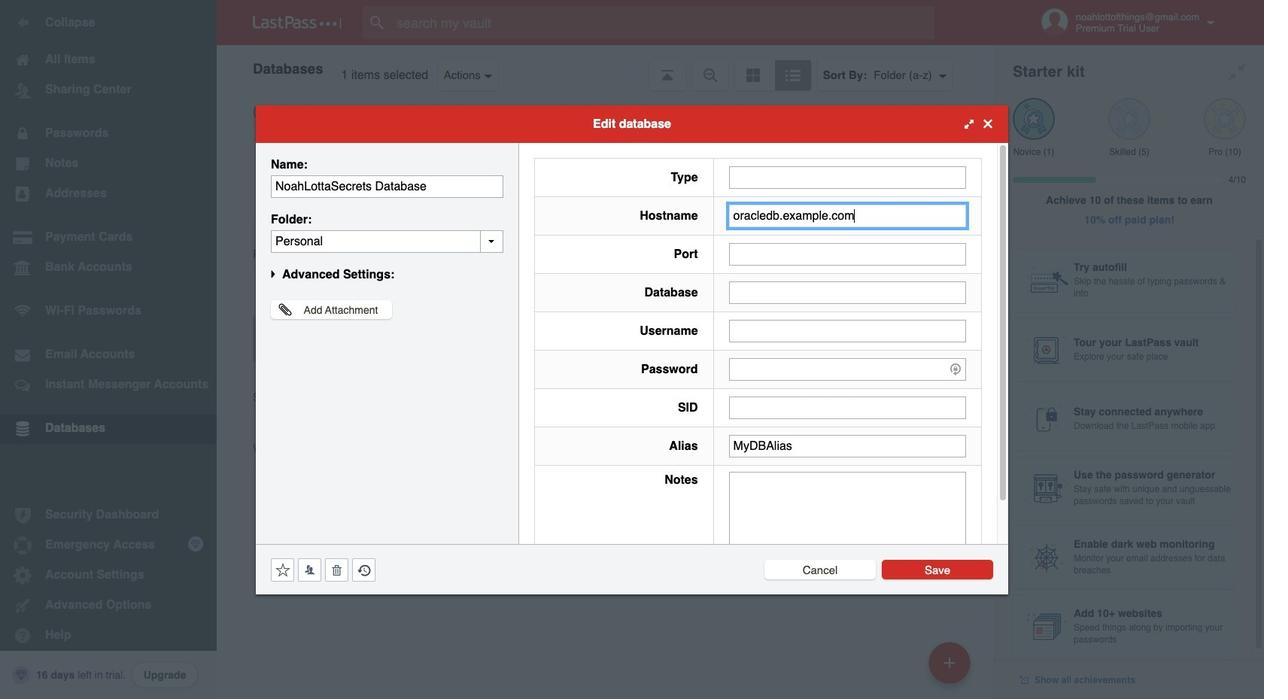 Task type: vqa. For each thing, say whether or not it's contained in the screenshot.
THE NEW ITEM navigation
yes



Task type: describe. For each thing, give the bounding box(es) containing it.
new item navigation
[[924, 638, 980, 699]]

search my vault text field
[[363, 6, 964, 39]]

lastpass image
[[253, 16, 342, 29]]

Search search field
[[363, 6, 964, 39]]

main navigation navigation
[[0, 0, 217, 699]]

new item image
[[945, 658, 955, 668]]



Task type: locate. For each thing, give the bounding box(es) containing it.
None text field
[[729, 166, 967, 189], [729, 204, 967, 227], [271, 230, 504, 253], [729, 243, 967, 265], [729, 472, 967, 565], [729, 166, 967, 189], [729, 204, 967, 227], [271, 230, 504, 253], [729, 243, 967, 265], [729, 472, 967, 565]]

None password field
[[729, 358, 967, 381]]

vault options navigation
[[217, 45, 995, 90]]

None text field
[[271, 175, 504, 198], [729, 281, 967, 304], [729, 320, 967, 342], [729, 396, 967, 419], [729, 435, 967, 457], [271, 175, 504, 198], [729, 281, 967, 304], [729, 320, 967, 342], [729, 396, 967, 419], [729, 435, 967, 457]]

dialog
[[256, 105, 1009, 594]]



